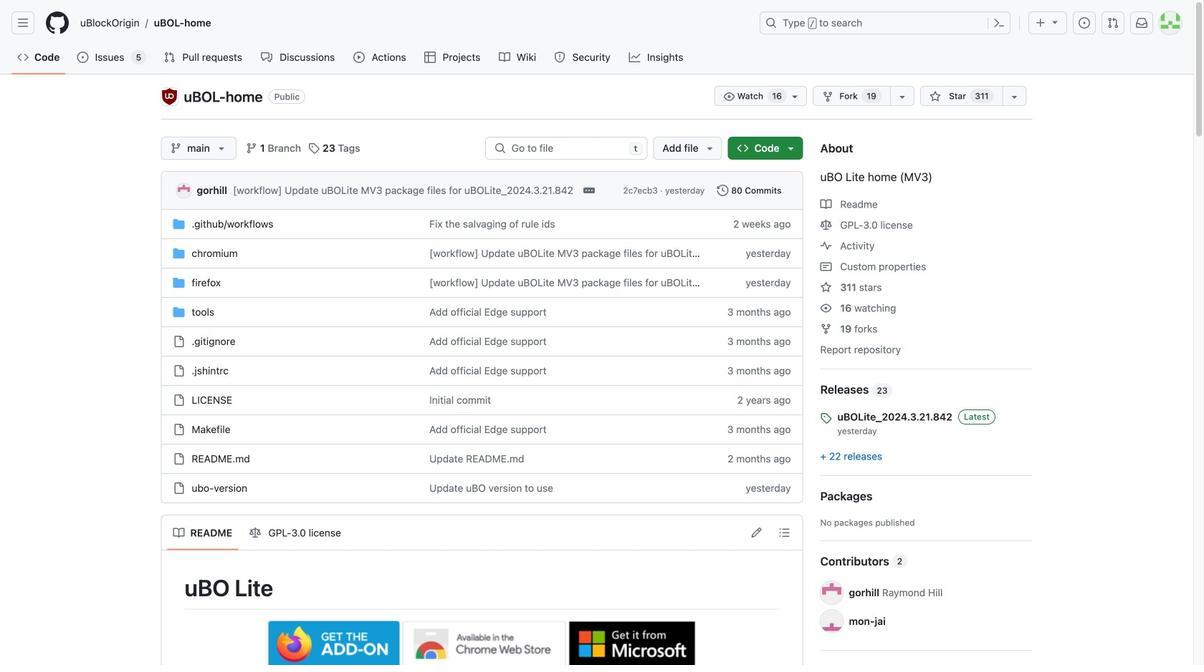 Task type: vqa. For each thing, say whether or not it's contained in the screenshot.
Get uBlock Origin Lite for Microsoft Edge image
yes



Task type: locate. For each thing, give the bounding box(es) containing it.
0 horizontal spatial law image
[[250, 528, 261, 539]]

git pull request image for issue opened icon
[[164, 52, 175, 63]]

1 horizontal spatial eye image
[[820, 303, 832, 314]]

outline image
[[779, 528, 790, 539]]

shield image
[[554, 52, 566, 63]]

0 vertical spatial code image
[[17, 52, 29, 63]]

triangle down image
[[1049, 16, 1061, 28], [216, 143, 227, 154], [704, 143, 716, 154], [785, 143, 797, 154]]

list
[[75, 11, 751, 34], [167, 522, 349, 545]]

311 users starred this repository element
[[970, 89, 994, 103]]

0 horizontal spatial git pull request image
[[164, 52, 175, 63]]

git pull request image up owner avatar
[[164, 52, 175, 63]]

history image
[[717, 185, 728, 196]]

3 directory image from the top
[[173, 277, 185, 289]]

0 horizontal spatial eye image
[[723, 91, 735, 103]]

0 vertical spatial book image
[[820, 199, 832, 210]]

0 vertical spatial git pull request image
[[1107, 17, 1119, 29]]

issue opened image
[[77, 52, 88, 63]]

get ubo lite for firefox image
[[268, 622, 399, 666]]

tag image
[[820, 413, 832, 424]]

law image
[[820, 220, 832, 231], [250, 528, 261, 539]]

code image
[[17, 52, 29, 63], [737, 143, 749, 154]]

table image
[[424, 52, 436, 63]]

1 horizontal spatial law image
[[820, 220, 832, 231]]

0 vertical spatial list
[[75, 11, 751, 34]]

owner avatar image
[[161, 88, 178, 105]]

issue opened image
[[1079, 17, 1090, 29]]

2 directory image from the top
[[173, 248, 185, 259]]

git pull request image left notifications "icon"
[[1107, 17, 1119, 29]]

note image
[[820, 261, 832, 273]]

@gorhill image
[[820, 582, 843, 605]]

directory image
[[173, 219, 185, 230], [173, 248, 185, 259], [173, 277, 185, 289], [173, 307, 185, 318]]

1 horizontal spatial git pull request image
[[1107, 17, 1119, 29]]

0 vertical spatial law image
[[820, 220, 832, 231]]

add this repository to a list image
[[1009, 91, 1020, 103]]

book image
[[820, 199, 832, 210], [173, 528, 185, 539]]

get ublock origin lite for microsoft edge image
[[569, 622, 696, 666]]

git pull request image
[[1107, 17, 1119, 29], [164, 52, 175, 63]]

0 horizontal spatial code image
[[17, 52, 29, 63]]

1 vertical spatial git pull request image
[[164, 52, 175, 63]]

search image
[[494, 143, 506, 154]]

1 vertical spatial book image
[[173, 528, 185, 539]]

eye image
[[723, 91, 735, 103], [820, 303, 832, 314]]

1 horizontal spatial code image
[[737, 143, 749, 154]]

4 directory image from the top
[[173, 307, 185, 318]]

notifications image
[[1136, 17, 1148, 29]]

play image
[[354, 52, 365, 63]]

0 vertical spatial eye image
[[723, 91, 735, 103]]

git branch image
[[246, 143, 257, 154]]

1 directory image from the top
[[173, 219, 185, 230]]

comment discussion image
[[261, 52, 273, 63]]

1 vertical spatial list
[[167, 522, 349, 545]]



Task type: describe. For each thing, give the bounding box(es) containing it.
graph image
[[629, 52, 640, 63]]

star image
[[930, 91, 941, 103]]

0 horizontal spatial book image
[[173, 528, 185, 539]]

pulse image
[[820, 240, 832, 252]]

1 vertical spatial eye image
[[820, 303, 832, 314]]

homepage image
[[46, 11, 69, 34]]

repo forked image
[[820, 324, 832, 335]]

@mon jai image
[[820, 611, 843, 634]]

book image
[[499, 52, 510, 63]]

gorhill image
[[177, 184, 191, 198]]

1 horizontal spatial book image
[[820, 199, 832, 210]]

star image
[[820, 282, 832, 294]]

command palette image
[[993, 17, 1005, 29]]

repo forked image
[[822, 91, 834, 103]]

git pull request image for issue opened image
[[1107, 17, 1119, 29]]

edit file image
[[751, 528, 762, 539]]

see your forks of this repository image
[[897, 91, 908, 103]]

1 vertical spatial code image
[[737, 143, 749, 154]]

tag image
[[308, 143, 320, 154]]

plus image
[[1035, 17, 1047, 29]]

1 vertical spatial law image
[[250, 528, 261, 539]]

get ubo lite for chromium image
[[402, 622, 566, 666]]

git branch image
[[170, 143, 182, 154]]



